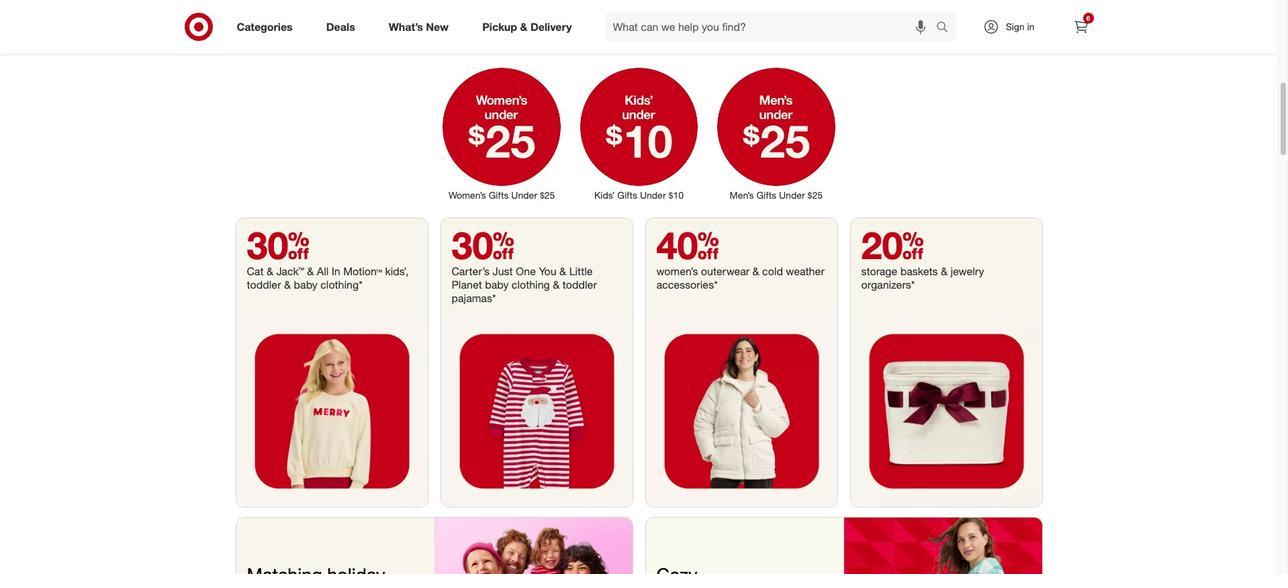Task type: describe. For each thing, give the bounding box(es) containing it.
you
[[539, 264, 557, 278]]

women's for women's style gifts
[[941, 40, 978, 51]]

2 ™ from the left
[[376, 264, 382, 278]]

pickup & delivery
[[482, 20, 572, 33]]

$25 for men's gifts under $25
[[808, 189, 823, 201]]

the
[[811, 40, 826, 51]]

men's
[[730, 189, 754, 201]]

matching holiday pajamas link
[[502, 0, 639, 53]]

20
[[861, 222, 924, 268]]

carter's
[[452, 264, 490, 278]]

baby inside 30 carter's just one you & little planet baby clothing & toddler pajamas*
[[485, 278, 509, 291]]

cold
[[762, 264, 783, 278]]

women's gifts under $25
[[449, 189, 555, 201]]

edit
[[863, 40, 879, 51]]

kids'
[[594, 189, 615, 201]]

30 for 30 carter's just one you & little planet baby clothing & toddler pajamas*
[[452, 222, 514, 268]]

sign
[[1006, 21, 1025, 32]]

weather
[[786, 264, 825, 278]]

x
[[720, 40, 725, 51]]

categories link
[[225, 12, 309, 42]]

6
[[1087, 14, 1090, 22]]

& inside 20 storage baskets & jewelry organizers*
[[941, 264, 948, 278]]

kendra scott x target
[[662, 40, 753, 51]]

outerwear
[[701, 264, 750, 278]]

women's for women's gifts under $25
[[449, 189, 486, 201]]

40
[[657, 222, 719, 268]]

kids', toddler & baby clothing*
[[247, 264, 409, 291]]

baby inside kids', toddler & baby clothing*
[[294, 278, 318, 291]]

what's new link
[[377, 12, 466, 42]]

6 link
[[1066, 12, 1096, 42]]

one
[[516, 264, 536, 278]]

deals link
[[315, 12, 372, 42]]

holiday for matching
[[556, 40, 588, 51]]

what's
[[389, 20, 423, 33]]

kendra scott x target link
[[639, 0, 776, 53]]

deals
[[326, 20, 355, 33]]

1 ™ from the left
[[298, 264, 304, 278]]

cat
[[247, 264, 264, 278]]

kids' gifts under $10 link
[[571, 65, 708, 202]]

kids' gifts under $10
[[594, 189, 684, 201]]

cat & jack ™ & all in motion ™
[[247, 264, 382, 278]]

under for women's gifts under $25
[[511, 189, 537, 201]]

$10
[[669, 189, 684, 201]]

$25 for women's gifts under $25
[[540, 189, 555, 201]]

baskets
[[901, 264, 938, 278]]

little
[[569, 264, 593, 278]]

kids',
[[385, 264, 409, 278]]

sign in link
[[972, 12, 1056, 42]]

women's
[[657, 264, 698, 278]]

& inside kids', toddler & baby clothing*
[[284, 278, 291, 291]]

jack
[[276, 264, 298, 278]]

style
[[981, 40, 1001, 51]]

toddler inside 30 carter's just one you & little planet baby clothing & toddler pajamas*
[[563, 278, 597, 291]]

20 storage baskets & jewelry organizers*
[[861, 222, 984, 291]]



Task type: vqa. For each thing, say whether or not it's contained in the screenshot.
clothing*
yes



Task type: locate. For each thing, give the bounding box(es) containing it.
0 horizontal spatial $25
[[540, 189, 555, 201]]

under for men's gifts under $25
[[779, 189, 805, 201]]

1 holiday from the left
[[556, 40, 588, 51]]

under
[[511, 189, 537, 201], [640, 189, 666, 201], [779, 189, 805, 201]]

pickup & delivery link
[[471, 12, 589, 42]]

women's gifts under $25 link
[[433, 65, 571, 202]]

3 under from the left
[[779, 189, 805, 201]]

1 $25 from the left
[[540, 189, 555, 201]]

just
[[493, 264, 513, 278]]

30 for 30
[[247, 222, 310, 268]]

What can we help you find? suggestions appear below search field
[[605, 12, 939, 42]]

2 baby from the left
[[485, 278, 509, 291]]

toddler right you
[[563, 278, 597, 291]]

2 horizontal spatial under
[[779, 189, 805, 201]]

1 horizontal spatial holiday
[[829, 40, 861, 51]]

30 carter's just one you & little planet baby clothing & toddler pajamas*
[[452, 222, 597, 305]]

0 horizontal spatial women's
[[449, 189, 486, 201]]

holiday
[[556, 40, 588, 51], [829, 40, 861, 51]]

1 baby from the left
[[294, 278, 318, 291]]

$25 inside 'men's gifts under $25' link
[[808, 189, 823, 201]]

1 horizontal spatial baby
[[485, 278, 509, 291]]

baby right planet
[[485, 278, 509, 291]]

matching
[[515, 40, 554, 51]]

the holiday edit
[[811, 40, 879, 51]]

organizers*
[[861, 278, 915, 291]]

30 inside 30 carter's just one you & little planet baby clothing & toddler pajamas*
[[452, 222, 514, 268]]

0 horizontal spatial under
[[511, 189, 537, 201]]

toddler
[[247, 278, 281, 291], [563, 278, 597, 291]]

clothing*
[[321, 278, 363, 291]]

1 horizontal spatial under
[[640, 189, 666, 201]]

0 horizontal spatial toddler
[[247, 278, 281, 291]]

search button
[[930, 12, 962, 44]]

& inside 40 women's outerwear & cold weather accessories*
[[753, 264, 760, 278]]

holiday down 'delivery'
[[556, 40, 588, 51]]

the holiday edit link
[[776, 0, 914, 53]]

baby
[[294, 278, 318, 291], [485, 278, 509, 291]]

™
[[298, 264, 304, 278], [376, 264, 382, 278]]

gifts
[[1004, 40, 1024, 51], [489, 189, 509, 201], [618, 189, 638, 201], [757, 189, 777, 201]]

women's style gifts
[[941, 40, 1024, 51]]

2 toddler from the left
[[563, 278, 597, 291]]

pajamas
[[591, 40, 626, 51]]

women's
[[941, 40, 978, 51], [449, 189, 486, 201]]

sign in
[[1006, 21, 1035, 32]]

motion
[[343, 264, 376, 278]]

planet
[[452, 278, 482, 291]]

1 30 from the left
[[247, 222, 310, 268]]

30 up planet
[[452, 222, 514, 268]]

gifts for women's gifts under $25
[[489, 189, 509, 201]]

search
[[930, 21, 962, 35]]

delivery
[[531, 20, 572, 33]]

0 vertical spatial women's
[[941, 40, 978, 51]]

holiday right the
[[829, 40, 861, 51]]

pajamas*
[[452, 291, 496, 305]]

™ left all
[[298, 264, 304, 278]]

holiday inside "link"
[[556, 40, 588, 51]]

1 horizontal spatial $25
[[808, 189, 823, 201]]

in
[[1027, 21, 1035, 32]]

kendra
[[662, 40, 692, 51]]

1 horizontal spatial toddler
[[563, 278, 597, 291]]

0 horizontal spatial 30
[[247, 222, 310, 268]]

1 horizontal spatial women's
[[941, 40, 978, 51]]

1 toddler from the left
[[247, 278, 281, 291]]

gifts for men's gifts under $25
[[757, 189, 777, 201]]

40 women's outerwear & cold weather accessories*
[[657, 222, 825, 291]]

1 horizontal spatial 30
[[452, 222, 514, 268]]

baby left in on the left
[[294, 278, 318, 291]]

2 under from the left
[[640, 189, 666, 201]]

what's new
[[389, 20, 449, 33]]

gifts for kids' gifts under $10
[[618, 189, 638, 201]]

™ left kids',
[[376, 264, 382, 278]]

$25 inside the women's gifts under $25 link
[[540, 189, 555, 201]]

men's gifts under $25 link
[[708, 65, 845, 202]]

women's style gifts link
[[914, 0, 1051, 53]]

pickup
[[482, 20, 517, 33]]

accessories*
[[657, 278, 718, 291]]

scott
[[695, 40, 717, 51]]

$25
[[540, 189, 555, 201], [808, 189, 823, 201]]

2 $25 from the left
[[808, 189, 823, 201]]

men's gifts under $25
[[730, 189, 823, 201]]

jewelry
[[951, 264, 984, 278]]

1 horizontal spatial ™
[[376, 264, 382, 278]]

0 horizontal spatial holiday
[[556, 40, 588, 51]]

toddler left all
[[247, 278, 281, 291]]

storage
[[861, 264, 898, 278]]

all
[[317, 264, 329, 278]]

clothing
[[512, 278, 550, 291]]

target
[[727, 40, 753, 51]]

toddler inside kids', toddler & baby clothing*
[[247, 278, 281, 291]]

holiday for the
[[829, 40, 861, 51]]

&
[[520, 20, 528, 33], [267, 264, 273, 278], [307, 264, 314, 278], [560, 264, 566, 278], [753, 264, 760, 278], [941, 264, 948, 278], [284, 278, 291, 291], [553, 278, 560, 291]]

2 30 from the left
[[452, 222, 514, 268]]

1 under from the left
[[511, 189, 537, 201]]

matching holiday pajamas
[[515, 40, 626, 51]]

new
[[426, 20, 449, 33]]

in
[[332, 264, 340, 278]]

2 holiday from the left
[[829, 40, 861, 51]]

0 horizontal spatial ™
[[298, 264, 304, 278]]

under for kids' gifts under $10
[[640, 189, 666, 201]]

1 vertical spatial women's
[[449, 189, 486, 201]]

30 left all
[[247, 222, 310, 268]]

0 horizontal spatial baby
[[294, 278, 318, 291]]

categories
[[237, 20, 293, 33]]

30
[[247, 222, 310, 268], [452, 222, 514, 268]]



